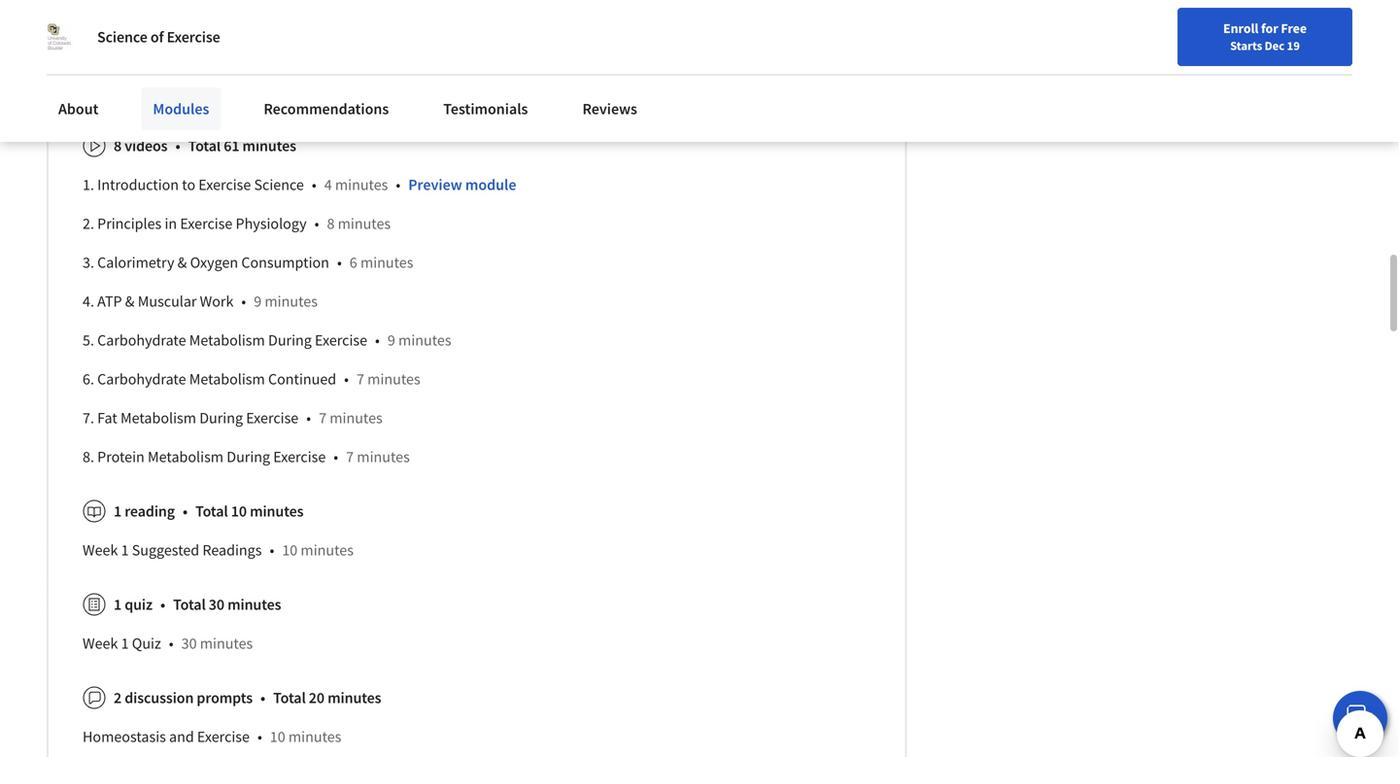 Task type: describe. For each thing, give the bounding box(es) containing it.
module inside dropdown button
[[199, 81, 245, 98]]

boulder
[[1185, 51, 1238, 70]]

1 8 videos from the top
[[114, 35, 167, 55]]

discussion
[[125, 688, 194, 708]]

1 vertical spatial 10
[[282, 541, 298, 560]]

suggested
[[132, 541, 199, 560]]

fat
[[97, 409, 117, 428]]

exercise up continued
[[315, 331, 368, 350]]

in
[[165, 214, 177, 234]]

0 vertical spatial 30
[[209, 595, 225, 615]]

modules
[[153, 99, 209, 119]]

carbohydrate for 5.
[[97, 331, 186, 350]]

about
[[162, 81, 197, 98]]

4. atp & muscular work • 9 minutes
[[83, 292, 318, 311]]

8.
[[83, 447, 94, 467]]

introduction
[[97, 175, 179, 195]]

preview module link
[[409, 175, 517, 195]]

exercise down "6. carbohydrate metabolism continued • 7 minutes"
[[246, 409, 299, 428]]

7. fat metabolism during exercise • 7 minutes
[[83, 409, 383, 428]]

work
[[200, 292, 234, 311]]

metabolism for 8.
[[148, 447, 224, 467]]

continued
[[268, 370, 337, 389]]

0 horizontal spatial 30
[[181, 634, 197, 653]]

5. carbohydrate metabolism during exercise • 9 minutes
[[83, 331, 452, 350]]

8. protein metabolism during exercise • 7 minutes
[[83, 447, 410, 467]]

science of exercise
[[97, 27, 220, 47]]

of for science
[[151, 27, 164, 47]]

quiz
[[132, 634, 161, 653]]

info
[[136, 81, 159, 98]]

quiz
[[125, 595, 153, 615]]

of for university
[[1106, 51, 1119, 70]]

4.
[[83, 292, 94, 311]]

• total 20 minutes
[[261, 688, 382, 708]]

exercise right in
[[180, 214, 233, 234]]

6.
[[83, 370, 94, 389]]

9 for 5. carbohydrate metabolism during exercise
[[388, 331, 396, 350]]

week for week 1 suggested readings
[[83, 541, 118, 560]]

reviews
[[583, 99, 638, 119]]

free
[[1282, 19, 1308, 37]]

recommendations
[[264, 99, 389, 119]]

metabolism for 7.
[[120, 409, 196, 428]]

recommendations link
[[252, 87, 401, 130]]

• total 10 minutes
[[183, 502, 304, 521]]

university of colorado boulder
[[1036, 51, 1238, 70]]

science inside hide info about module content region
[[254, 175, 304, 195]]

modules link
[[141, 87, 221, 130]]

2.
[[83, 214, 94, 234]]

enroll for free starts dec 19
[[1224, 19, 1308, 53]]

enroll
[[1224, 19, 1259, 37]]

19
[[1288, 38, 1301, 53]]

carbohydrate for 6.
[[97, 370, 186, 389]]

1 vertical spatial 8
[[114, 136, 122, 156]]

exercise up 'hide info about module content'
[[167, 27, 220, 47]]

• total 30 minutes
[[160, 595, 281, 615]]

1.
[[83, 175, 94, 195]]

to
[[182, 175, 196, 195]]

7 for 8. protein metabolism during exercise
[[346, 447, 354, 467]]

starts
[[1231, 38, 1263, 53]]

university of colorado boulder link
[[1036, 48, 1238, 72]]

total for total 30 minutes
[[173, 595, 206, 615]]

week 1 quiz • 30 minutes
[[83, 634, 253, 653]]

0 vertical spatial 8
[[114, 35, 121, 55]]



Task type: vqa. For each thing, say whether or not it's contained in the screenshot.
20
yes



Task type: locate. For each thing, give the bounding box(es) containing it.
1 vertical spatial science
[[254, 175, 304, 195]]

1 vertical spatial during
[[199, 409, 243, 428]]

university of colorado boulder image
[[47, 23, 74, 51]]

week left quiz
[[83, 634, 118, 653]]

8 up introduction
[[114, 136, 122, 156]]

1 vertical spatial of
[[1106, 51, 1119, 70]]

0 vertical spatial 10
[[231, 502, 247, 521]]

atp
[[97, 292, 122, 311]]

during for 8. protein metabolism during exercise
[[227, 447, 270, 467]]

total left 20
[[273, 688, 306, 708]]

2 vertical spatial 10
[[270, 727, 286, 747]]

muscular
[[138, 292, 197, 311]]

preview
[[409, 175, 462, 195]]

•
[[175, 136, 180, 156], [312, 175, 317, 195], [396, 175, 401, 195], [315, 214, 319, 234], [337, 253, 342, 272], [241, 292, 246, 311], [375, 331, 380, 350], [344, 370, 349, 389], [306, 409, 311, 428], [334, 447, 338, 467], [183, 502, 188, 521], [270, 541, 274, 560], [160, 595, 165, 615], [169, 634, 174, 653], [261, 688, 266, 708], [258, 727, 262, 747]]

1 vertical spatial videos
[[125, 136, 168, 156]]

readings
[[203, 541, 262, 560]]

1 vertical spatial 7
[[319, 409, 327, 428]]

exercise right to
[[199, 175, 251, 195]]

info about module content element
[[75, 64, 871, 757]]

0 vertical spatial science
[[97, 27, 148, 47]]

6. carbohydrate metabolism continued • 7 minutes
[[83, 370, 421, 389]]

videos up introduction
[[125, 136, 168, 156]]

metabolism for 6.
[[189, 370, 265, 389]]

during up 8. protein metabolism during exercise • 7 minutes
[[199, 409, 243, 428]]

1 carbohydrate from the top
[[97, 331, 186, 350]]

total for total 61 minutes
[[188, 136, 221, 156]]

1 horizontal spatial 9
[[388, 331, 396, 350]]

university
[[1036, 51, 1103, 70]]

10 up readings
[[231, 502, 247, 521]]

videos up info
[[125, 35, 167, 55]]

0 vertical spatial 7
[[357, 370, 365, 389]]

module inside region
[[466, 175, 517, 195]]

30 down week 1 suggested readings • 10 minutes in the left of the page
[[209, 595, 225, 615]]

8 videos inside hide info about module content region
[[114, 136, 168, 156]]

metabolism up 7. fat metabolism during exercise • 7 minutes
[[189, 370, 265, 389]]

1 vertical spatial module
[[466, 175, 517, 195]]

total up week 1 suggested readings • 10 minutes in the left of the page
[[195, 502, 228, 521]]

metabolism for 5.
[[189, 331, 265, 350]]

20
[[309, 688, 325, 708]]

calorimetry
[[97, 253, 174, 272]]

module
[[199, 81, 245, 98], [466, 175, 517, 195]]

oxygen
[[190, 253, 238, 272]]

8 down 4
[[327, 214, 335, 234]]

of left colorado
[[1106, 51, 1119, 70]]

0 horizontal spatial science
[[97, 27, 148, 47]]

&
[[178, 253, 187, 272], [125, 292, 135, 311]]

1 vertical spatial 30
[[181, 634, 197, 653]]

content
[[247, 81, 293, 98]]

& right 'atp'
[[125, 292, 135, 311]]

1 vertical spatial 9
[[388, 331, 396, 350]]

prompts
[[197, 688, 253, 708]]

0 vertical spatial 9
[[254, 292, 262, 311]]

0 vertical spatial module
[[199, 81, 245, 98]]

and
[[169, 727, 194, 747]]

1 quiz
[[114, 595, 153, 615]]

testimonials link
[[432, 87, 540, 130]]

during up continued
[[268, 331, 312, 350]]

30 right quiz
[[181, 634, 197, 653]]

10 down • total 20 minutes
[[270, 727, 286, 747]]

6
[[350, 253, 358, 272]]

1 vertical spatial carbohydrate
[[97, 370, 186, 389]]

of up info
[[151, 27, 164, 47]]

10
[[231, 502, 247, 521], [282, 541, 298, 560], [270, 727, 286, 747]]

science up physiology
[[254, 175, 304, 195]]

exercise down 7. fat metabolism during exercise • 7 minutes
[[273, 447, 326, 467]]

week 1 suggested readings • 10 minutes
[[83, 541, 354, 560]]

1 videos from the top
[[125, 35, 167, 55]]

0 vertical spatial carbohydrate
[[97, 331, 186, 350]]

carbohydrate up "fat"
[[97, 370, 186, 389]]

2 vertical spatial 8
[[327, 214, 335, 234]]

0 vertical spatial videos
[[125, 35, 167, 55]]

9
[[254, 292, 262, 311], [388, 331, 396, 350]]

week down 1 reading
[[83, 541, 118, 560]]

principles
[[97, 214, 162, 234]]

total left 61
[[188, 136, 221, 156]]

during for 5. carbohydrate metabolism during exercise
[[268, 331, 312, 350]]

• total 61 minutes
[[175, 136, 296, 156]]

2 vertical spatial 7
[[346, 447, 354, 467]]

consumption
[[241, 253, 329, 272]]

2 vertical spatial during
[[227, 447, 270, 467]]

0 horizontal spatial 7
[[319, 409, 327, 428]]

hide info about module content button
[[75, 72, 301, 107]]

3.
[[83, 253, 94, 272]]

2. principles in exercise physiology • 8 minutes
[[83, 214, 391, 234]]

for
[[1262, 19, 1279, 37]]

about
[[58, 99, 99, 119]]

exercise down prompts on the bottom
[[197, 727, 250, 747]]

1 week from the top
[[83, 541, 118, 560]]

1 horizontal spatial 30
[[209, 595, 225, 615]]

total for total 10 minutes
[[195, 502, 228, 521]]

total up week 1 quiz • 30 minutes
[[173, 595, 206, 615]]

8 up hide
[[114, 35, 121, 55]]

0 horizontal spatial of
[[151, 27, 164, 47]]

1 horizontal spatial &
[[178, 253, 187, 272]]

1
[[114, 502, 122, 521], [121, 541, 129, 560], [114, 595, 122, 615], [121, 634, 129, 653]]

homeostasis and exercise • 10 minutes
[[83, 727, 342, 747]]

1 reading
[[114, 502, 175, 521]]

5.
[[83, 331, 94, 350]]

reviews link
[[571, 87, 649, 130]]

metabolism down work
[[189, 331, 265, 350]]

9 for 4. atp & muscular work
[[254, 292, 262, 311]]

testimonials
[[444, 99, 528, 119]]

1 horizontal spatial of
[[1106, 51, 1119, 70]]

8 videos
[[114, 35, 167, 55], [114, 136, 168, 156]]

3. calorimetry & oxygen consumption • 6 minutes
[[83, 253, 414, 272]]

30
[[209, 595, 225, 615], [181, 634, 197, 653]]

61
[[224, 136, 240, 156]]

reading
[[125, 502, 175, 521]]

homeostasis
[[83, 727, 166, 747]]

dec
[[1265, 38, 1285, 53]]

coursera image
[[23, 16, 147, 47]]

science
[[97, 27, 148, 47], [254, 175, 304, 195]]

8 videos up info
[[114, 35, 167, 55]]

metabolism right "fat"
[[120, 409, 196, 428]]

module right about
[[199, 81, 245, 98]]

physiology
[[236, 214, 307, 234]]

2 week from the top
[[83, 634, 118, 653]]

1 vertical spatial week
[[83, 634, 118, 653]]

module right preview
[[466, 175, 517, 195]]

8 videos up introduction
[[114, 136, 168, 156]]

& left 'oxygen'
[[178, 253, 187, 272]]

minutes
[[243, 136, 296, 156], [335, 175, 388, 195], [338, 214, 391, 234], [361, 253, 414, 272], [265, 292, 318, 311], [399, 331, 452, 350], [368, 370, 421, 389], [330, 409, 383, 428], [357, 447, 410, 467], [250, 502, 304, 521], [301, 541, 354, 560], [228, 595, 281, 615], [200, 634, 253, 653], [328, 688, 382, 708], [289, 727, 342, 747]]

protein
[[97, 447, 145, 467]]

0 vertical spatial week
[[83, 541, 118, 560]]

2 carbohydrate from the top
[[97, 370, 186, 389]]

week for week 1 quiz
[[83, 634, 118, 653]]

2 8 videos from the top
[[114, 136, 168, 156]]

4
[[324, 175, 332, 195]]

2 discussion prompts
[[114, 688, 253, 708]]

0 vertical spatial 8 videos
[[114, 35, 167, 55]]

total for total 20 minutes
[[273, 688, 306, 708]]

1 vertical spatial 8 videos
[[114, 136, 168, 156]]

2
[[114, 688, 122, 708]]

week
[[83, 541, 118, 560], [83, 634, 118, 653]]

hide info about module content region
[[83, 119, 871, 757]]

1 vertical spatial &
[[125, 292, 135, 311]]

& for atp
[[125, 292, 135, 311]]

10 right readings
[[282, 541, 298, 560]]

1 horizontal spatial module
[[466, 175, 517, 195]]

during
[[268, 331, 312, 350], [199, 409, 243, 428], [227, 447, 270, 467]]

hide info about module content
[[106, 81, 293, 98]]

1 horizontal spatial 7
[[346, 447, 354, 467]]

metabolism down 7. fat metabolism during exercise • 7 minutes
[[148, 447, 224, 467]]

0 horizontal spatial &
[[125, 292, 135, 311]]

0 vertical spatial of
[[151, 27, 164, 47]]

science up hide
[[97, 27, 148, 47]]

during down 7. fat metabolism during exercise • 7 minutes
[[227, 447, 270, 467]]

1 horizontal spatial science
[[254, 175, 304, 195]]

0 vertical spatial &
[[178, 253, 187, 272]]

0 horizontal spatial module
[[199, 81, 245, 98]]

videos inside hide info about module content region
[[125, 136, 168, 156]]

colorado
[[1122, 51, 1182, 70]]

videos
[[125, 35, 167, 55], [125, 136, 168, 156]]

total
[[188, 136, 221, 156], [195, 502, 228, 521], [173, 595, 206, 615], [273, 688, 306, 708]]

2 videos from the top
[[125, 136, 168, 156]]

metabolism
[[189, 331, 265, 350], [189, 370, 265, 389], [120, 409, 196, 428], [148, 447, 224, 467]]

0 horizontal spatial 9
[[254, 292, 262, 311]]

7.
[[83, 409, 94, 428]]

8
[[114, 35, 121, 55], [114, 136, 122, 156], [327, 214, 335, 234]]

7 for 7. fat metabolism during exercise
[[319, 409, 327, 428]]

7
[[357, 370, 365, 389], [319, 409, 327, 428], [346, 447, 354, 467]]

of
[[151, 27, 164, 47], [1106, 51, 1119, 70]]

carbohydrate
[[97, 331, 186, 350], [97, 370, 186, 389]]

& for calorimetry
[[178, 253, 187, 272]]

0 vertical spatial during
[[268, 331, 312, 350]]

carbohydrate down 'muscular'
[[97, 331, 186, 350]]

about link
[[47, 87, 110, 130]]

exercise
[[167, 27, 220, 47], [199, 175, 251, 195], [180, 214, 233, 234], [315, 331, 368, 350], [246, 409, 299, 428], [273, 447, 326, 467], [197, 727, 250, 747]]

2 horizontal spatial 7
[[357, 370, 365, 389]]

menu item
[[1048, 19, 1173, 83]]

hide
[[106, 81, 133, 98]]

1. introduction to exercise science • 4 minutes • preview module
[[83, 175, 517, 195]]

during for 7. fat metabolism during exercise
[[199, 409, 243, 428]]

chat with us image
[[1345, 703, 1377, 734]]



